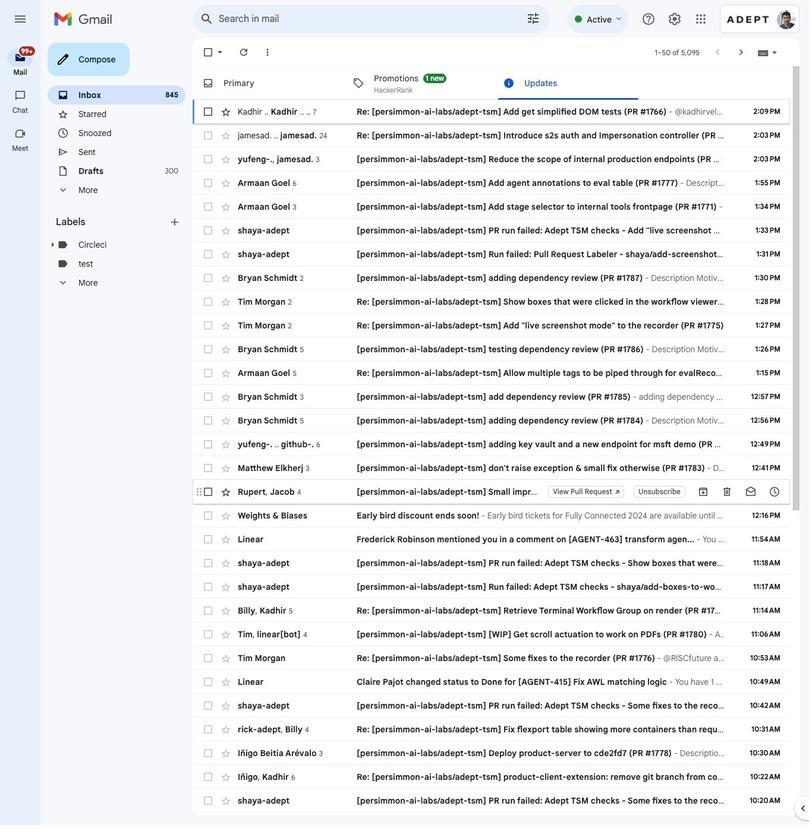 Task type: locate. For each thing, give the bounding box(es) containing it.
29 row from the top
[[193, 766, 809, 790]]

settings image
[[668, 12, 682, 26]]

older image
[[736, 46, 747, 58]]

11 row from the top
[[193, 338, 790, 362]]

toolbar
[[692, 486, 787, 498]]

20 row from the top
[[193, 552, 809, 576]]

8 row from the top
[[193, 266, 790, 290]]

more email options image
[[262, 46, 274, 58]]

search in mail image
[[196, 8, 218, 30]]

9 row from the top
[[193, 290, 790, 314]]

None checkbox
[[202, 106, 214, 118], [202, 249, 214, 260], [202, 272, 214, 284], [202, 296, 214, 308], [202, 344, 214, 356], [202, 367, 214, 379], [202, 391, 214, 403], [202, 439, 214, 451], [202, 463, 214, 474], [202, 486, 214, 498], [202, 558, 214, 570], [202, 629, 214, 641], [202, 653, 214, 665], [202, 677, 214, 689], [202, 700, 214, 712], [202, 796, 214, 807], [202, 106, 214, 118], [202, 249, 214, 260], [202, 272, 214, 284], [202, 296, 214, 308], [202, 344, 214, 356], [202, 367, 214, 379], [202, 391, 214, 403], [202, 439, 214, 451], [202, 463, 214, 474], [202, 486, 214, 498], [202, 558, 214, 570], [202, 629, 214, 641], [202, 653, 214, 665], [202, 677, 214, 689], [202, 700, 214, 712], [202, 796, 214, 807]]

30 row from the top
[[193, 790, 790, 813]]

tab list
[[193, 67, 790, 100]]

3 row from the top
[[193, 147, 790, 171]]

main content
[[193, 67, 809, 826]]

Search in mail search field
[[193, 5, 550, 33]]

1 row from the top
[[193, 100, 790, 124]]

5 row from the top
[[193, 195, 790, 219]]

None checkbox
[[202, 46, 214, 58], [202, 130, 214, 142], [202, 153, 214, 165], [202, 177, 214, 189], [202, 201, 214, 213], [202, 225, 214, 237], [202, 320, 214, 332], [202, 415, 214, 427], [202, 510, 214, 522], [202, 534, 214, 546], [202, 582, 214, 593], [202, 605, 214, 617], [202, 724, 214, 736], [202, 748, 214, 760], [202, 772, 214, 784], [202, 46, 214, 58], [202, 130, 214, 142], [202, 153, 214, 165], [202, 177, 214, 189], [202, 201, 214, 213], [202, 225, 214, 237], [202, 320, 214, 332], [202, 415, 214, 427], [202, 510, 214, 522], [202, 534, 214, 546], [202, 582, 214, 593], [202, 605, 214, 617], [202, 724, 214, 736], [202, 748, 214, 760], [202, 772, 214, 784]]

primary tab
[[193, 67, 342, 100]]

main menu image
[[13, 12, 27, 26]]

row
[[193, 100, 790, 124], [193, 124, 790, 147], [193, 147, 790, 171], [193, 171, 790, 195], [193, 195, 790, 219], [193, 219, 809, 243], [193, 243, 809, 266], [193, 266, 790, 290], [193, 290, 790, 314], [193, 314, 790, 338], [193, 338, 790, 362], [193, 362, 809, 385], [193, 385, 790, 409], [193, 409, 790, 433], [193, 433, 790, 457], [193, 457, 790, 480], [193, 480, 790, 504], [193, 504, 790, 528], [193, 528, 790, 552], [193, 552, 809, 576], [193, 576, 809, 599], [193, 599, 790, 623], [193, 623, 790, 647], [193, 647, 790, 671], [193, 671, 790, 694], [193, 694, 790, 718], [193, 718, 790, 742], [193, 742, 790, 766], [193, 766, 809, 790], [193, 790, 790, 813], [193, 813, 790, 826]]

6 row from the top
[[193, 219, 809, 243]]

heading
[[0, 68, 40, 77], [0, 106, 40, 115], [0, 144, 40, 153], [56, 216, 169, 228]]

navigation
[[0, 38, 42, 826]]

7 row from the top
[[193, 243, 809, 266]]

16 row from the top
[[193, 457, 790, 480]]

13 row from the top
[[193, 385, 790, 409]]

updates tab
[[494, 67, 643, 100]]

23 row from the top
[[193, 623, 790, 647]]

Search in mail text field
[[219, 13, 493, 25]]

gmail image
[[54, 7, 118, 31]]



Task type: describe. For each thing, give the bounding box(es) containing it.
19 row from the top
[[193, 528, 790, 552]]

18 row from the top
[[193, 504, 790, 528]]

select input tool image
[[771, 48, 778, 57]]

advanced search options image
[[522, 7, 545, 30]]

27 row from the top
[[193, 718, 790, 742]]

2 row from the top
[[193, 124, 790, 147]]

support image
[[642, 12, 656, 26]]

14 row from the top
[[193, 409, 790, 433]]

refresh image
[[238, 46, 250, 58]]

4 row from the top
[[193, 171, 790, 195]]

25 row from the top
[[193, 671, 790, 694]]

promotions, one new message, tab
[[343, 67, 493, 100]]

10 row from the top
[[193, 314, 790, 338]]

21 row from the top
[[193, 576, 809, 599]]

26 row from the top
[[193, 694, 790, 718]]

22 row from the top
[[193, 599, 790, 623]]

17 row from the top
[[193, 480, 790, 504]]

15 row from the top
[[193, 433, 790, 457]]

28 row from the top
[[193, 742, 790, 766]]

12 row from the top
[[193, 362, 809, 385]]

31 row from the top
[[193, 813, 790, 826]]

24 row from the top
[[193, 647, 790, 671]]



Task type: vqa. For each thing, say whether or not it's contained in the screenshot.
second Social Updates from spots near you from the top
no



